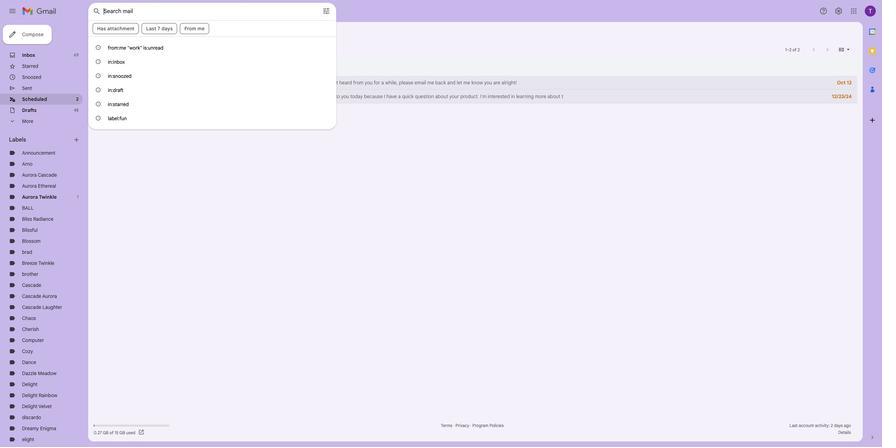 Task type: locate. For each thing, give the bounding box(es) containing it.
·
[[453, 423, 455, 428], [470, 423, 471, 428]]

has right the 7
[[168, 30, 177, 36]]

days inside last account activity: 2 days ago details
[[834, 423, 843, 428]]

1 horizontal spatial last
[[790, 423, 798, 428]]

last 7 days
[[146, 26, 173, 32]]

cascade aurora link
[[22, 293, 57, 299]]

1 vertical spatial in
[[511, 93, 515, 100]]

cascade down brother
[[22, 282, 41, 288]]

1 vertical spatial have
[[386, 93, 397, 100]]

has down search mail icon
[[97, 26, 106, 32]]

1 horizontal spatial about
[[548, 93, 560, 100]]

1 horizontal spatial 1
[[785, 47, 787, 52]]

cherish
[[22, 326, 39, 333]]

me left back
[[427, 80, 434, 86]]

of right –
[[793, 47, 797, 52]]

scheduled inside main content
[[132, 63, 156, 69]]

today
[[350, 93, 363, 100]]

i'm
[[312, 93, 318, 100], [480, 93, 487, 100]]

none search field containing has attachment
[[88, 3, 336, 130]]

1 horizontal spatial i'm
[[480, 93, 487, 100]]

2 vertical spatial delight
[[22, 404, 38, 410]]

0 horizontal spatial attachment
[[107, 26, 134, 32]]

inbox
[[22, 52, 35, 58]]

settings image
[[835, 7, 843, 15]]

about left your
[[435, 93, 448, 100]]

0 horizontal spatial a
[[381, 80, 384, 86]]

please
[[399, 80, 413, 86]]

have left not
[[319, 80, 330, 86]]

attachment inside search refinement toolbar list box
[[107, 26, 134, 32]]

and
[[447, 80, 456, 86]]

0 horizontal spatial have
[[319, 80, 330, 86]]

because
[[364, 93, 383, 100]]

2
[[789, 47, 792, 52], [798, 47, 800, 52], [76, 96, 79, 102], [831, 423, 833, 428]]

0 horizontal spatial has
[[97, 26, 106, 32]]

cozy link
[[22, 348, 33, 355]]

know
[[472, 80, 483, 86]]

has attachment up from:me on the left top of page
[[97, 26, 134, 32]]

0 horizontal spatial i'm
[[312, 93, 318, 100]]

None search field
[[88, 3, 336, 130]]

cascade up chaos 'link'
[[22, 304, 41, 311]]

me right from
[[198, 26, 205, 32]]

1 horizontal spatial in
[[511, 93, 515, 100]]

policies
[[490, 423, 504, 428]]

has attachment down search mail text box
[[168, 30, 205, 36]]

delight for delight velvet
[[22, 404, 38, 410]]

1 vertical spatial last
[[790, 423, 798, 428]]

cascade
[[38, 172, 57, 178], [22, 282, 41, 288], [22, 293, 41, 299], [22, 304, 41, 311]]

i right spoke? at the left top of the page
[[317, 80, 318, 86]]

twinkle right breeze
[[38, 260, 54, 266]]

dance link
[[22, 359, 36, 366]]

i right because
[[384, 93, 385, 100]]

i'm right product.
[[480, 93, 487, 100]]

learning
[[516, 93, 534, 100]]

2 i'm from the left
[[480, 93, 487, 100]]

days right the 7
[[162, 26, 173, 32]]

list box
[[89, 39, 336, 124]]

1 horizontal spatial scheduled
[[132, 63, 156, 69]]

2 delight from the top
[[22, 393, 38, 399]]

in:starred
[[108, 101, 129, 108]]

you right to
[[341, 93, 349, 100]]

email
[[415, 80, 426, 86], [267, 93, 279, 100]]

has
[[97, 26, 106, 32], [168, 30, 177, 36]]

sent
[[172, 63, 181, 69]]

i left the hope
[[243, 93, 244, 100]]

time.
[[224, 63, 235, 69]]

aurora up ball link
[[22, 194, 38, 200]]

1 for 1 – 2 of 2
[[785, 47, 787, 52]]

0 horizontal spatial 1
[[77, 194, 79, 200]]

aurora up aurora twinkle link
[[22, 183, 37, 189]]

0 vertical spatial 1
[[785, 47, 787, 52]]

0 vertical spatial not important switch
[[114, 79, 121, 86]]

in right the in:inbox
[[127, 63, 131, 69]]

aurora down arno link
[[22, 172, 37, 178]]

about left t
[[548, 93, 560, 100]]

i
[[317, 80, 318, 86], [243, 93, 244, 100], [384, 93, 385, 100]]

gb
[[103, 430, 109, 435], [119, 430, 125, 435]]

48
[[74, 108, 79, 113]]

0 vertical spatial have
[[319, 80, 330, 86]]

1 delight from the top
[[22, 381, 38, 388]]

in left "learning"
[[511, 93, 515, 100]]

i'm right well. at the left
[[312, 93, 318, 100]]

has for has attachment button
[[168, 30, 177, 36]]

of left 15
[[110, 430, 114, 435]]

1 horizontal spatial me
[[427, 80, 434, 86]]

1 vertical spatial days
[[834, 423, 843, 428]]

dazzle meadow
[[22, 370, 57, 377]]

delight for delight rainbow
[[22, 393, 38, 399]]

days left ago
[[834, 423, 843, 428]]

me right let on the right top of the page
[[464, 80, 470, 86]]

scheduled up drafts link
[[22, 96, 47, 102]]

not important switch up in:draft
[[114, 79, 121, 86]]

bliss radiance
[[22, 216, 53, 222]]

row down know
[[88, 90, 857, 103]]

not important switch for row containing to:
[[114, 79, 121, 86]]

last left account
[[790, 423, 798, 428]]

delight down dazzle
[[22, 381, 38, 388]]

not important switch up in:starred
[[114, 93, 121, 100]]

email right this
[[267, 93, 279, 100]]

attachment up from:me on the left top of page
[[107, 26, 134, 32]]

last account activity: 2 days ago details
[[790, 423, 851, 435]]

0 horizontal spatial in
[[127, 63, 131, 69]]

you left well. at the left
[[292, 93, 300, 100]]

delight for delight link
[[22, 381, 38, 388]]

hi james, i hope this email finds you well. i'm writing to you today because i have a quick question about your product. i'm interested in learning more about t link
[[194, 93, 823, 100]]

1 vertical spatial not important switch
[[114, 93, 121, 100]]

2 gb from the left
[[119, 430, 125, 435]]

1 vertical spatial 1
[[77, 194, 79, 200]]

1 vertical spatial twinkle
[[38, 260, 54, 266]]

twinkle for aurora twinkle
[[39, 194, 57, 200]]

twinkle down ethereal
[[39, 194, 57, 200]]

product.
[[460, 93, 479, 100]]

twinkle
[[39, 194, 57, 200], [38, 260, 54, 266]]

main menu image
[[8, 7, 17, 15]]

0 horizontal spatial ·
[[453, 423, 455, 428]]

· right terms
[[453, 423, 455, 428]]

0 vertical spatial delight
[[22, 381, 38, 388]]

alright!
[[502, 80, 517, 86]]

2 inside last account activity: 2 days ago details
[[831, 423, 833, 428]]

footer containing terms
[[88, 423, 857, 436]]

row up product.
[[88, 76, 857, 90]]

attachment down search mail text box
[[178, 30, 205, 36]]

last
[[146, 26, 156, 32], [790, 423, 798, 428]]

details link
[[838, 430, 851, 435]]

1 inside labels navigation
[[77, 194, 79, 200]]

of
[[793, 47, 797, 52], [110, 430, 114, 435]]

tab list
[[863, 22, 882, 423]]

a
[[381, 80, 384, 86], [398, 93, 401, 100]]

aurora for aurora twinkle
[[22, 194, 38, 200]]

Search mail text field
[[104, 8, 303, 15]]

compose button
[[3, 25, 52, 44]]

1 horizontal spatial attachment
[[178, 30, 205, 36]]

last left the 7
[[146, 26, 156, 32]]

1 vertical spatial email
[[267, 93, 279, 100]]

2 not important switch from the top
[[114, 93, 121, 100]]

not important switch
[[114, 79, 121, 86], [114, 93, 121, 100]]

1 horizontal spatial of
[[793, 47, 797, 52]]

3 delight from the top
[[22, 404, 38, 410]]

hello there, when was the last time we spoke? i have not heard from you for a while, please email me back and let me know you are alright! link
[[194, 79, 828, 86]]

0 horizontal spatial gb
[[103, 430, 109, 435]]

has inside search refinement toolbar list box
[[97, 26, 106, 32]]

0 vertical spatial a
[[381, 80, 384, 86]]

has inside has attachment button
[[168, 30, 177, 36]]

0 horizontal spatial email
[[267, 93, 279, 100]]

have down while,
[[386, 93, 397, 100]]

footer
[[88, 423, 857, 436]]

0 vertical spatial last
[[146, 26, 156, 32]]

delight up discardo link
[[22, 404, 38, 410]]

hi james, i hope this email finds you well. i'm writing to you today because i have a quick question about your product. i'm interested in learning more about t
[[221, 93, 563, 100]]

main content
[[88, 22, 863, 442]]

brother
[[22, 271, 38, 277]]

program
[[473, 423, 489, 428]]

cascade link
[[22, 282, 41, 288]]

terms link
[[441, 423, 452, 428]]

attachment inside has attachment button
[[178, 30, 205, 36]]

refresh image
[[114, 46, 121, 53]]

blossom link
[[22, 238, 41, 244]]

0.27
[[94, 430, 102, 435]]

· right privacy
[[470, 423, 471, 428]]

aurora ethereal
[[22, 183, 56, 189]]

last inside search refinement toolbar list box
[[146, 26, 156, 32]]

1 horizontal spatial has
[[168, 30, 177, 36]]

0 vertical spatial days
[[162, 26, 173, 32]]

aurora cascade link
[[22, 172, 57, 178]]

aurora ethereal link
[[22, 183, 56, 189]]

gb right 15
[[119, 430, 125, 435]]

1 – 2 of 2
[[785, 47, 800, 52]]

from
[[184, 26, 196, 32]]

starred link
[[22, 63, 38, 69]]

has attachment inside search refinement toolbar list box
[[97, 26, 134, 32]]

0 horizontal spatial me
[[198, 26, 205, 32]]

2 horizontal spatial i
[[384, 93, 385, 100]]

cascade for cascade "link"
[[22, 282, 41, 288]]

0 horizontal spatial scheduled
[[22, 96, 47, 102]]

dreamy enigma link
[[22, 426, 56, 432]]

has attachment
[[97, 26, 134, 32], [168, 30, 205, 36]]

a left quick
[[398, 93, 401, 100]]

1 vertical spatial of
[[110, 430, 114, 435]]

terms · privacy · program policies
[[441, 423, 504, 428]]

blossom
[[22, 238, 41, 244]]

scheduled inside labels navigation
[[22, 96, 47, 102]]

1 horizontal spatial gb
[[119, 430, 125, 435]]

used
[[126, 430, 135, 435]]

last inside last account activity: 2 days ago details
[[790, 423, 798, 428]]

from me
[[184, 26, 205, 32]]

row
[[88, 76, 857, 90], [88, 90, 857, 103]]

1 vertical spatial a
[[398, 93, 401, 100]]

search
[[266, 30, 282, 36]]

aurora
[[22, 172, 37, 178], [22, 183, 37, 189], [22, 194, 38, 200], [42, 293, 57, 299]]

1 row from the top
[[88, 76, 857, 90]]

has attachment inside button
[[168, 30, 205, 36]]

aurora cascade
[[22, 172, 57, 178]]

1 horizontal spatial a
[[398, 93, 401, 100]]

privacy
[[456, 423, 469, 428]]

snoozed link
[[22, 74, 41, 80]]

0 horizontal spatial days
[[162, 26, 173, 32]]

advanced
[[241, 30, 264, 36]]

1 horizontal spatial ·
[[470, 423, 471, 428]]

1 vertical spatial scheduled
[[22, 96, 47, 102]]

in:inbox
[[108, 59, 125, 65]]

1 not important switch from the top
[[114, 79, 121, 86]]

0 horizontal spatial about
[[435, 93, 448, 100]]

0 vertical spatial in
[[127, 63, 131, 69]]

delight down delight link
[[22, 393, 38, 399]]

1 horizontal spatial email
[[415, 80, 426, 86]]

chaos link
[[22, 315, 36, 322]]

0 vertical spatial scheduled
[[132, 63, 156, 69]]

0 vertical spatial twinkle
[[39, 194, 57, 200]]

footer inside main content
[[88, 423, 857, 436]]

email right please
[[415, 80, 426, 86]]

details
[[838, 430, 851, 435]]

cascade down cascade "link"
[[22, 293, 41, 299]]

0 horizontal spatial last
[[146, 26, 156, 32]]

0 horizontal spatial has attachment
[[97, 26, 134, 32]]

gb right 0.27
[[103, 430, 109, 435]]

list box containing from:me "work" is:unread
[[89, 39, 336, 124]]

1 vertical spatial delight
[[22, 393, 38, 399]]

you left for
[[365, 80, 373, 86]]

1 horizontal spatial has attachment
[[168, 30, 205, 36]]

time
[[282, 80, 291, 86]]

scheduled left will
[[132, 63, 156, 69]]

2 row from the top
[[88, 90, 857, 103]]

cascade up ethereal
[[38, 172, 57, 178]]

a right for
[[381, 80, 384, 86]]

while,
[[385, 80, 398, 86]]

1 horizontal spatial days
[[834, 423, 843, 428]]

question
[[415, 93, 434, 100]]



Task type: describe. For each thing, give the bounding box(es) containing it.
chaos
[[22, 315, 36, 322]]

days inside search refinement toolbar list box
[[162, 26, 173, 32]]

not
[[331, 80, 338, 86]]

has attachment for has attachment button
[[168, 30, 205, 36]]

not important switch for row containing hi james, i hope this email finds you well. i'm writing to you today because i have a quick question about your product. i'm interested in learning more about t
[[114, 93, 121, 100]]

brad link
[[22, 249, 32, 255]]

1 horizontal spatial i
[[317, 80, 318, 86]]

hello
[[215, 80, 226, 86]]

your
[[449, 93, 459, 100]]

me inside search refinement toolbar list box
[[198, 26, 205, 32]]

hope
[[245, 93, 256, 100]]

row containing hi james, i hope this email finds you well. i'm writing to you today because i have a quick question about your product. i'm interested in learning more about t
[[88, 90, 857, 103]]

messages in scheduled will be sent at their scheduled time.
[[104, 63, 235, 69]]

last for last 7 days
[[146, 26, 156, 32]]

elight link
[[22, 437, 34, 443]]

2 about from the left
[[548, 93, 560, 100]]

labels navigation
[[0, 22, 88, 447]]

bliss radiance link
[[22, 216, 53, 222]]

elight
[[22, 437, 34, 443]]

cascade for cascade aurora
[[22, 293, 41, 299]]

search mail image
[[91, 5, 103, 18]]

gmail image
[[22, 4, 60, 18]]

dazzle
[[22, 370, 37, 377]]

starred
[[22, 63, 38, 69]]

this
[[258, 93, 266, 100]]

1 gb from the left
[[103, 430, 109, 435]]

1 about from the left
[[435, 93, 448, 100]]

labels heading
[[9, 136, 73, 143]]

to:
[[125, 80, 132, 86]]

oct 12
[[837, 80, 852, 86]]

dreamy
[[22, 426, 39, 432]]

in inside hi james, i hope this email finds you well. i'm writing to you today because i have a quick question about your product. i'm interested in learning more about t link
[[511, 93, 515, 100]]

labels
[[9, 136, 26, 143]]

laughter
[[42, 304, 62, 311]]

in:draft
[[108, 87, 123, 93]]

has attachment button
[[163, 28, 210, 39]]

12
[[847, 80, 852, 86]]

dreamy enigma
[[22, 426, 56, 432]]

heard
[[339, 80, 352, 86]]

snoozed
[[22, 74, 41, 80]]

0 vertical spatial of
[[793, 47, 797, 52]]

james,
[[226, 93, 242, 100]]

aurora up laughter
[[42, 293, 57, 299]]

1 horizontal spatial have
[[386, 93, 397, 100]]

quick
[[402, 93, 414, 100]]

support image
[[820, 7, 828, 15]]

drafts
[[22, 107, 37, 113]]

twinkle for breeze twinkle
[[38, 260, 54, 266]]

cherish link
[[22, 326, 39, 333]]

delight link
[[22, 381, 38, 388]]

1 · from the left
[[453, 423, 455, 428]]

delight velvet link
[[22, 404, 52, 410]]

well.
[[301, 93, 311, 100]]

12/23/24
[[832, 93, 852, 100]]

arno link
[[22, 161, 33, 167]]

aurora for aurora cascade
[[22, 172, 37, 178]]

when
[[241, 80, 253, 86]]

blissful
[[22, 227, 38, 233]]

attachment for has attachment button
[[178, 30, 205, 36]]

2 horizontal spatial me
[[464, 80, 470, 86]]

follow link to manage storage image
[[138, 429, 145, 436]]

are
[[493, 80, 500, 86]]

more button
[[0, 116, 83, 127]]

delight rainbow
[[22, 393, 57, 399]]

attachment for search refinement toolbar list box
[[107, 26, 134, 32]]

in:snoozed
[[108, 73, 132, 79]]

0 horizontal spatial i
[[243, 93, 244, 100]]

aurora for aurora ethereal
[[22, 183, 37, 189]]

15
[[115, 430, 118, 435]]

let
[[457, 80, 462, 86]]

cascade laughter link
[[22, 304, 62, 311]]

2 inside labels navigation
[[76, 96, 79, 102]]

breeze twinkle link
[[22, 260, 54, 266]]

from:me
[[108, 45, 126, 51]]

privacy link
[[456, 423, 469, 428]]

radiance
[[33, 216, 53, 222]]

there,
[[227, 80, 240, 86]]

toggle split pane mode image
[[838, 46, 845, 53]]

has for search refinement toolbar list box
[[97, 26, 106, 32]]

ball
[[22, 205, 34, 211]]

delight velvet
[[22, 404, 52, 410]]

advanced search options image
[[319, 4, 333, 18]]

interested
[[488, 93, 510, 100]]

sent link
[[22, 85, 32, 91]]

bliss
[[22, 216, 32, 222]]

activity:
[[815, 423, 830, 428]]

aurora twinkle link
[[22, 194, 57, 200]]

enigma
[[40, 426, 56, 432]]

2 · from the left
[[470, 423, 471, 428]]

messages
[[104, 63, 126, 69]]

aurora twinkle
[[22, 194, 57, 200]]

cascade for cascade laughter
[[22, 304, 41, 311]]

finds
[[280, 93, 290, 100]]

announcement
[[22, 150, 55, 156]]

0 vertical spatial email
[[415, 80, 426, 86]]

0 horizontal spatial of
[[110, 430, 114, 435]]

row containing to:
[[88, 76, 857, 90]]

brother link
[[22, 271, 38, 277]]

advanced search button
[[238, 27, 284, 39]]

was
[[254, 80, 263, 86]]

last for last account activity: 2 days ago details
[[790, 423, 798, 428]]

more
[[22, 118, 33, 124]]

0.27 gb of 15 gb used
[[94, 430, 135, 435]]

scheduled link
[[22, 96, 47, 102]]

program policies link
[[473, 423, 504, 428]]

search refinement toolbar list box
[[89, 20, 336, 37]]

1 i'm from the left
[[312, 93, 318, 100]]

ethereal
[[38, 183, 56, 189]]

you left are
[[484, 80, 492, 86]]

ball link
[[22, 205, 34, 211]]

cozy
[[22, 348, 33, 355]]

"work"
[[127, 45, 142, 51]]

blissful link
[[22, 227, 38, 233]]

terms
[[441, 423, 452, 428]]

1 for 1
[[77, 194, 79, 200]]

has attachment for search refinement toolbar list box
[[97, 26, 134, 32]]

arno
[[22, 161, 33, 167]]

main content containing has attachment
[[88, 22, 863, 442]]

compose
[[22, 31, 44, 38]]



Task type: vqa. For each thing, say whether or not it's contained in the screenshot.
the rightmost email
yes



